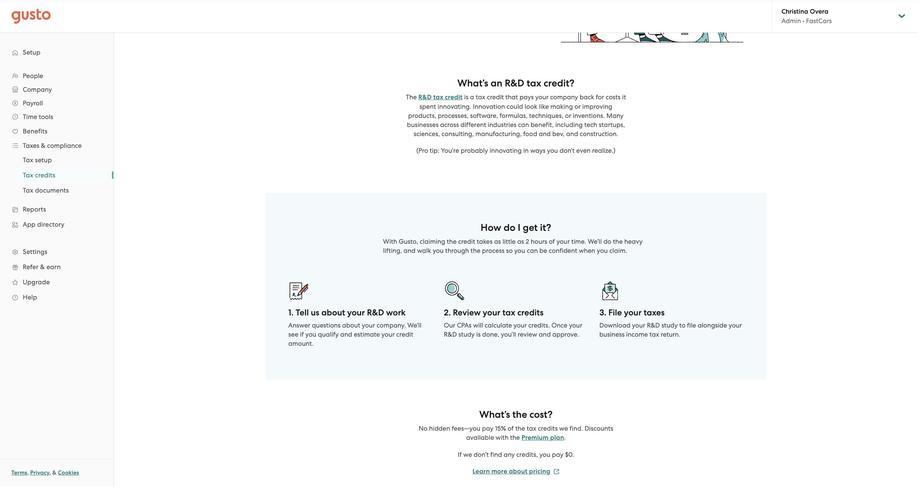 Task type: vqa. For each thing, say whether or not it's contained in the screenshot.
the bottommost Who
no



Task type: locate. For each thing, give the bounding box(es) containing it.
1 horizontal spatial pay
[[552, 451, 564, 459]]

& for earn
[[40, 263, 45, 271]]

credit up through
[[458, 238, 475, 246]]

costs
[[606, 93, 621, 101]]

& left earn at the left
[[40, 263, 45, 271]]

when
[[579, 247, 596, 255]]

as up process
[[494, 238, 501, 246]]

0 vertical spatial we'll
[[588, 238, 602, 246]]

credit up innovation
[[487, 93, 504, 101]]

learn
[[473, 468, 490, 476]]

1 vertical spatial study
[[459, 331, 475, 339]]

with gusto, claiming the credit takes as little as 2 hours of your time. we'll do the heavy lifting, and walk you through the process so you can be confident when you claim.
[[383, 238, 643, 255]]

1 vertical spatial is
[[477, 331, 481, 339]]

2 tax from the top
[[23, 172, 33, 179]]

1 vertical spatial can
[[527, 247, 538, 255]]

1 vertical spatial credits
[[518, 308, 544, 318]]

tax credits
[[23, 172, 55, 179]]

0 horizontal spatial of
[[508, 425, 514, 433]]

credits inside 2. review your tax credits our cpas will calculate your credits. once your r&d study is done, you'll review and approve.
[[518, 308, 544, 318]]

0 vertical spatial of
[[549, 238, 555, 246]]

industries
[[488, 121, 517, 129]]

and down credits.
[[539, 331, 551, 339]]

cpas
[[457, 322, 472, 329]]

your inside is a tax credit that pays your company back for costs it spent innovating. innovation could look like making or improving products, processes, software, formulas, techniques, or inventions. many businesses across different industries can benefit, including tech startups, sciences, consulting, manufacturing, food and bev, and construction.
[[536, 93, 549, 101]]

0 vertical spatial what's
[[458, 77, 489, 89]]

lifting,
[[383, 247, 402, 255]]

ways
[[531, 147, 546, 154]]

1. tell us about your r&d work answer questions about your company. we'll see if you qualify and estimate your credit amount.
[[288, 308, 422, 348]]

estimate
[[354, 331, 380, 339]]

is inside 2. review your tax credits our cpas will calculate your credits. once your r&d study is done, you'll review and approve.
[[477, 331, 481, 339]]

company button
[[8, 83, 106, 96]]

1 horizontal spatial do
[[604, 238, 612, 246]]

you right so in the right bottom of the page
[[515, 247, 526, 255]]

and inside with gusto, claiming the credit takes as little as 2 hours of your time. we'll do the heavy lifting, and walk you through the process so you can be confident when you claim.
[[404, 247, 416, 255]]

what's the cost?
[[480, 409, 553, 421]]

we'll up when
[[588, 238, 602, 246]]

& right taxes
[[41, 142, 46, 150]]

r&d up company.
[[367, 308, 384, 318]]

our
[[444, 322, 456, 329]]

1 horizontal spatial we
[[560, 425, 568, 433]]

pay
[[482, 425, 494, 433], [552, 451, 564, 459]]

tax inside no hidden fees—you pay 15% of the tax credits we find. discounts available with the
[[527, 425, 537, 433]]

0 horizontal spatial we
[[464, 451, 472, 459]]

and inside 2. review your tax credits our cpas will calculate your credits. once your r&d study is done, you'll review and approve.
[[539, 331, 551, 339]]

company
[[23, 86, 52, 93]]

1 horizontal spatial is
[[477, 331, 481, 339]]

can down 2
[[527, 247, 538, 255]]

0 vertical spatial tax
[[23, 156, 33, 164]]

we'll right company.
[[408, 322, 422, 329]]

we'll inside 1. tell us about your r&d work answer questions about your company. we'll see if you qualify and estimate your credit amount.
[[408, 322, 422, 329]]

credits up premium plan .
[[538, 425, 558, 433]]

list containing people
[[0, 69, 114, 305]]

2 vertical spatial tax
[[23, 187, 33, 194]]

payroll
[[23, 99, 43, 107]]

pay up available
[[482, 425, 494, 433]]

time
[[23, 113, 37, 121]]

r&d down taxes
[[647, 322, 660, 329]]

about down if we don't find any credits, you pay $0. at the bottom of the page
[[509, 468, 528, 476]]

tax down tax credits
[[23, 187, 33, 194]]

we right if on the bottom of the page
[[464, 451, 472, 459]]

any
[[504, 451, 515, 459]]

the up through
[[447, 238, 457, 246]]

or
[[575, 103, 581, 110], [565, 112, 572, 120]]

construction.
[[580, 130, 619, 138]]

is down will at bottom
[[477, 331, 481, 339]]

documents
[[35, 187, 69, 194]]

what's up a
[[458, 77, 489, 89]]

0 horizontal spatial pay
[[482, 425, 494, 433]]

be
[[540, 247, 548, 255]]

do up claim.
[[604, 238, 612, 246]]

tax up premium
[[527, 425, 537, 433]]

1 horizontal spatial as
[[518, 238, 524, 246]]

2 list from the top
[[0, 153, 114, 198]]

1 vertical spatial about
[[342, 322, 360, 329]]

what's for what's an r&d tax credit?
[[458, 77, 489, 89]]

1 vertical spatial or
[[565, 112, 572, 120]]

your
[[536, 93, 549, 101], [557, 238, 570, 246], [347, 308, 365, 318], [483, 308, 501, 318], [624, 308, 642, 318], [362, 322, 375, 329], [514, 322, 527, 329], [569, 322, 583, 329], [632, 322, 646, 329], [729, 322, 742, 329], [382, 331, 395, 339]]

credits up tax documents
[[35, 172, 55, 179]]

across
[[440, 121, 459, 129]]

tax for tax documents
[[23, 187, 33, 194]]

•
[[803, 17, 805, 25]]

2 vertical spatial credits
[[538, 425, 558, 433]]

learn more about pricing
[[473, 468, 551, 476]]

tax credits link
[[14, 169, 106, 182]]

$0.
[[565, 451, 574, 459]]

help link
[[8, 291, 106, 304]]

, left cookies
[[49, 470, 51, 477]]

credits up credits.
[[518, 308, 544, 318]]

2
[[526, 238, 529, 246]]

0 vertical spatial &
[[41, 142, 46, 150]]

1 horizontal spatial study
[[662, 322, 678, 329]]

no hidden fees—you pay 15% of the tax credits we find. discounts available with the
[[419, 425, 614, 442]]

benefits link
[[8, 125, 106, 138]]

0 horizontal spatial we'll
[[408, 322, 422, 329]]

1 vertical spatial what's
[[480, 409, 510, 421]]

about up 'questions'
[[322, 308, 345, 318]]

1 vertical spatial of
[[508, 425, 514, 433]]

hidden
[[429, 425, 450, 433]]

tax inside tax credits link
[[23, 172, 33, 179]]

we inside no hidden fees—you pay 15% of the tax credits we find. discounts available with the
[[560, 425, 568, 433]]

we up .
[[560, 425, 568, 433]]

tax
[[527, 77, 542, 89], [434, 93, 444, 101], [476, 93, 486, 101], [503, 308, 516, 318], [650, 331, 660, 339], [527, 425, 537, 433]]

tax inside tax setup link
[[23, 156, 33, 164]]

tax documents
[[23, 187, 69, 194]]

3 tax from the top
[[23, 187, 33, 194]]

us
[[311, 308, 320, 318]]

list containing tax setup
[[0, 153, 114, 198]]

we'll inside with gusto, claiming the credit takes as little as 2 hours of your time. we'll do the heavy lifting, and walk you through the process so you can be confident when you claim.
[[588, 238, 602, 246]]

opens in a new tab image
[[554, 469, 560, 475]]

gusto navigation element
[[0, 33, 114, 317]]

of right 15%
[[508, 425, 514, 433]]

time.
[[572, 238, 587, 246]]

could
[[507, 103, 523, 110]]

improving
[[583, 103, 613, 110]]

you right if
[[306, 331, 317, 339]]

as left 2
[[518, 238, 524, 246]]

0 vertical spatial can
[[518, 121, 529, 129]]

and right qualify
[[340, 331, 352, 339]]

1 vertical spatial tax
[[23, 172, 33, 179]]

can up food
[[518, 121, 529, 129]]

setup
[[35, 156, 52, 164]]

bev,
[[553, 130, 565, 138]]

cookies
[[58, 470, 79, 477]]

2 , from the left
[[49, 470, 51, 477]]

credits inside gusto navigation element
[[35, 172, 55, 179]]

what's up 15%
[[480, 409, 510, 421]]

people button
[[8, 69, 106, 83]]

1 as from the left
[[494, 238, 501, 246]]

about
[[322, 308, 345, 318], [342, 322, 360, 329], [509, 468, 528, 476]]

app directory link
[[8, 218, 106, 232]]

0 horizontal spatial is
[[464, 93, 469, 101]]

0 vertical spatial do
[[504, 222, 516, 234]]

1 horizontal spatial of
[[549, 238, 555, 246]]

1 vertical spatial we'll
[[408, 322, 422, 329]]

credit down company.
[[397, 331, 414, 339]]

or up including
[[565, 112, 572, 120]]

tax inside tax documents link
[[23, 187, 33, 194]]

do left i
[[504, 222, 516, 234]]

1 vertical spatial we
[[464, 451, 472, 459]]

about up estimate
[[342, 322, 360, 329]]

tax up 'calculate'
[[503, 308, 516, 318]]

0 horizontal spatial study
[[459, 331, 475, 339]]

like
[[539, 103, 549, 110]]

study up return.
[[662, 322, 678, 329]]

1 list from the top
[[0, 69, 114, 305]]

0 horizontal spatial don't
[[474, 451, 489, 459]]

credits
[[35, 172, 55, 179], [518, 308, 544, 318], [538, 425, 558, 433]]

1 tax from the top
[[23, 156, 33, 164]]

and down gusto,
[[404, 247, 416, 255]]

1 vertical spatial &
[[40, 263, 45, 271]]

pay left the $0.
[[552, 451, 564, 459]]

0 horizontal spatial ,
[[27, 470, 29, 477]]

study inside 2. review your tax credits our cpas will calculate your credits. once your r&d study is done, you'll review and approve.
[[459, 331, 475, 339]]

r&d down our
[[444, 331, 457, 339]]

probably
[[461, 147, 488, 154]]

food
[[524, 130, 538, 138]]

startups,
[[599, 121, 625, 129]]

, left privacy link on the bottom left
[[27, 470, 29, 477]]

0 vertical spatial study
[[662, 322, 678, 329]]

0 vertical spatial is
[[464, 93, 469, 101]]

privacy
[[30, 470, 49, 477]]

the
[[406, 93, 417, 101]]

of inside with gusto, claiming the credit takes as little as 2 hours of your time. we'll do the heavy lifting, and walk you through the process so you can be confident when you claim.
[[549, 238, 555, 246]]

tax documents link
[[14, 184, 106, 197]]

tax left return.
[[650, 331, 660, 339]]

tax down taxes
[[23, 156, 33, 164]]

you down 'claiming'
[[433, 247, 444, 255]]

1 , from the left
[[27, 470, 29, 477]]

study down cpas
[[459, 331, 475, 339]]

file
[[687, 322, 697, 329]]

3. file your taxes download your r&d study to file alongside your business income tax return.
[[600, 308, 742, 339]]

credit up innovating.
[[445, 93, 463, 101]]

you
[[547, 147, 558, 154], [433, 247, 444, 255], [515, 247, 526, 255], [597, 247, 608, 255], [306, 331, 317, 339], [540, 451, 551, 459]]

1 horizontal spatial ,
[[49, 470, 51, 477]]

if
[[300, 331, 304, 339]]

(pro tip: you're probably innovating in ways you don't even realize.)
[[417, 147, 616, 154]]

income
[[627, 331, 648, 339]]

study inside 3. file your taxes download your r&d study to file alongside your business income tax return.
[[662, 322, 678, 329]]

0 vertical spatial pay
[[482, 425, 494, 433]]

settings link
[[8, 245, 106, 259]]

of right hours
[[549, 238, 555, 246]]

& left cookies
[[52, 470, 57, 477]]

is left a
[[464, 93, 469, 101]]

what's
[[458, 77, 489, 89], [480, 409, 510, 421]]

tax down tax setup
[[23, 172, 33, 179]]

tax right a
[[476, 93, 486, 101]]

or down back
[[575, 103, 581, 110]]

don't left the 'find'
[[474, 451, 489, 459]]

1 horizontal spatial we'll
[[588, 238, 602, 246]]

christina
[[782, 8, 809, 16]]

0 vertical spatial don't
[[560, 147, 575, 154]]

through
[[445, 247, 469, 255]]

company.
[[377, 322, 406, 329]]

& inside dropdown button
[[41, 142, 46, 150]]

is a tax credit that pays your company back for costs it spent innovating. innovation could look like making or improving products, processes, software, formulas, techniques, or inventions. many businesses across different industries can benefit, including tech startups, sciences, consulting, manufacturing, food and bev, and construction.
[[407, 93, 626, 138]]

0 horizontal spatial as
[[494, 238, 501, 246]]

0 vertical spatial we
[[560, 425, 568, 433]]

1 vertical spatial do
[[604, 238, 612, 246]]

as
[[494, 238, 501, 246], [518, 238, 524, 246]]

alongside
[[698, 322, 728, 329]]

list
[[0, 69, 114, 305], [0, 153, 114, 198]]

what's for what's the cost?
[[480, 409, 510, 421]]

review
[[518, 331, 538, 339]]

0 vertical spatial credits
[[35, 172, 55, 179]]

0 vertical spatial or
[[575, 103, 581, 110]]

and inside 1. tell us about your r&d work answer questions about your company. we'll see if you qualify and estimate your credit amount.
[[340, 331, 352, 339]]

don't left even
[[560, 147, 575, 154]]



Task type: describe. For each thing, give the bounding box(es) containing it.
answer
[[288, 322, 310, 329]]

credits.
[[529, 322, 550, 329]]

1 vertical spatial pay
[[552, 451, 564, 459]]

1 horizontal spatial don't
[[560, 147, 575, 154]]

how
[[481, 222, 502, 234]]

r&d up that
[[505, 77, 525, 89]]

an
[[491, 77, 503, 89]]

gusto,
[[399, 238, 418, 246]]

tax inside 3. file your taxes download your r&d study to file alongside your business income tax return.
[[650, 331, 660, 339]]

r&d inside 2. review your tax credits our cpas will calculate your credits. once your r&d study is done, you'll review and approve.
[[444, 331, 457, 339]]

credits inside no hidden fees—you pay 15% of the tax credits we find. discounts available with the
[[538, 425, 558, 433]]

find
[[491, 451, 502, 459]]

innovating.
[[438, 103, 472, 110]]

innovation
[[473, 103, 505, 110]]

qualify
[[318, 331, 339, 339]]

payroll button
[[8, 96, 106, 110]]

you'll
[[501, 331, 516, 339]]

business
[[600, 331, 625, 339]]

earn
[[46, 263, 61, 271]]

r&d tax credit link
[[419, 93, 463, 101]]

1 vertical spatial don't
[[474, 451, 489, 459]]

0 horizontal spatial do
[[504, 222, 516, 234]]

you right ways
[[547, 147, 558, 154]]

and down benefit,
[[539, 130, 551, 138]]

hours
[[531, 238, 548, 246]]

app
[[23, 221, 35, 229]]

if we don't find any credits, you pay $0.
[[458, 451, 574, 459]]

you right when
[[597, 247, 608, 255]]

and down including
[[567, 130, 579, 138]]

find.
[[570, 425, 583, 433]]

company
[[550, 93, 578, 101]]

cost?
[[530, 409, 553, 421]]

taxes & compliance button
[[8, 139, 106, 153]]

2.
[[444, 308, 451, 318]]

process
[[482, 247, 505, 255]]

& for compliance
[[41, 142, 46, 150]]

the up no hidden fees—you pay 15% of the tax credits we find. discounts available with the on the bottom of the page
[[513, 409, 528, 421]]

it?
[[540, 222, 552, 234]]

tell
[[296, 308, 309, 318]]

0 horizontal spatial or
[[565, 112, 572, 120]]

many
[[607, 112, 624, 120]]

tax for tax setup
[[23, 156, 33, 164]]

your inside with gusto, claiming the credit takes as little as 2 hours of your time. we'll do the heavy lifting, and walk you through the process so you can be confident when you claim.
[[557, 238, 570, 246]]

can inside with gusto, claiming the credit takes as little as 2 hours of your time. we'll do the heavy lifting, and walk you through the process so you can be confident when you claim.
[[527, 247, 538, 255]]

see
[[288, 331, 299, 339]]

no
[[419, 425, 428, 433]]

more
[[492, 468, 508, 476]]

tech
[[585, 121, 598, 129]]

the down takes
[[471, 247, 481, 255]]

reports link
[[8, 203, 106, 216]]

r&d inside 1. tell us about your r&d work answer questions about your company. we'll see if you qualify and estimate your credit amount.
[[367, 308, 384, 318]]

of inside no hidden fees—you pay 15% of the tax credits we find. discounts available with the
[[508, 425, 514, 433]]

can inside is a tax credit that pays your company back for costs it spent innovating. innovation could look like making or improving products, processes, software, formulas, techniques, or inventions. many businesses across different industries can benefit, including tech startups, sciences, consulting, manufacturing, food and bev, and construction.
[[518, 121, 529, 129]]

tax inside 2. review your tax credits our cpas will calculate your credits. once your r&d study is done, you'll review and approve.
[[503, 308, 516, 318]]

little
[[503, 238, 516, 246]]

setup
[[23, 49, 41, 56]]

tax for tax credits
[[23, 172, 33, 179]]

what's an r&d tax credit?
[[458, 77, 575, 89]]

claim.
[[610, 247, 627, 255]]

settings
[[23, 248, 47, 256]]

tax up pays
[[527, 77, 542, 89]]

is inside is a tax credit that pays your company back for costs it spent innovating. innovation could look like making or improving products, processes, software, formulas, techniques, or inventions. many businesses across different industries can benefit, including tech startups, sciences, consulting, manufacturing, food and bev, and construction.
[[464, 93, 469, 101]]

premium plan .
[[522, 434, 566, 442]]

refer & earn
[[23, 263, 61, 271]]

in
[[524, 147, 529, 154]]

time tools button
[[8, 110, 106, 124]]

review
[[453, 308, 481, 318]]

credit inside with gusto, claiming the credit takes as little as 2 hours of your time. we'll do the heavy lifting, and walk you through the process so you can be confident when you claim.
[[458, 238, 475, 246]]

tax up spent on the left top
[[434, 93, 444, 101]]

2 vertical spatial about
[[509, 468, 528, 476]]

it
[[623, 93, 626, 101]]

1 horizontal spatial or
[[575, 103, 581, 110]]

you inside 1. tell us about your r&d work answer questions about your company. we'll see if you qualify and estimate your credit amount.
[[306, 331, 317, 339]]

do inside with gusto, claiming the credit takes as little as 2 hours of your time. we'll do the heavy lifting, and walk you through the process so you can be confident when you claim.
[[604, 238, 612, 246]]

claiming
[[420, 238, 445, 246]]

the down what's the cost?
[[516, 425, 525, 433]]

businesses
[[407, 121, 439, 129]]

approve.
[[553, 331, 579, 339]]

products,
[[408, 112, 437, 120]]

download
[[600, 322, 631, 329]]

amount.
[[288, 340, 314, 348]]

innovating
[[490, 147, 522, 154]]

terms , privacy , & cookies
[[11, 470, 79, 477]]

2 vertical spatial &
[[52, 470, 57, 477]]

(pro
[[417, 147, 428, 154]]

app directory
[[23, 221, 65, 229]]

you're
[[441, 147, 459, 154]]

r&d inside 3. file your taxes download your r&d study to file alongside your business income tax return.
[[647, 322, 660, 329]]

upgrade link
[[8, 276, 106, 289]]

so
[[506, 247, 513, 255]]

taxes
[[644, 308, 665, 318]]

a
[[470, 93, 474, 101]]

15%
[[495, 425, 506, 433]]

r&d up spent on the left top
[[419, 93, 432, 101]]

tax inside is a tax credit that pays your company back for costs it spent innovating. innovation could look like making or improving products, processes, software, formulas, techniques, or inventions. many businesses across different industries can benefit, including tech startups, sciences, consulting, manufacturing, food and bev, and construction.
[[476, 93, 486, 101]]

directory
[[37, 221, 65, 229]]

2 as from the left
[[518, 238, 524, 246]]

will
[[473, 322, 483, 329]]

terms link
[[11, 470, 27, 477]]

different
[[461, 121, 486, 129]]

manufacturing,
[[476, 130, 522, 138]]

inventions.
[[573, 112, 605, 120]]

credits,
[[517, 451, 538, 459]]

christina overa admin • fastcars
[[782, 8, 832, 25]]

2. review your tax credits our cpas will calculate your credits. once your r&d study is done, you'll review and approve.
[[444, 308, 583, 339]]

the right with
[[510, 434, 520, 442]]

credit inside 1. tell us about your r&d work answer questions about your company. we'll see if you qualify and estimate your credit amount.
[[397, 331, 414, 339]]

consulting,
[[442, 130, 474, 138]]

taxes
[[23, 142, 39, 150]]

pricing
[[529, 468, 551, 476]]

you down premium plan .
[[540, 451, 551, 459]]

to
[[680, 322, 686, 329]]

including
[[556, 121, 583, 129]]

help
[[23, 294, 37, 301]]

pay inside no hidden fees—you pay 15% of the tax credits we find. discounts available with the
[[482, 425, 494, 433]]

0 vertical spatial about
[[322, 308, 345, 318]]

walk
[[417, 247, 431, 255]]

setup link
[[8, 46, 106, 59]]

credit inside is a tax credit that pays your company back for costs it spent innovating. innovation could look like making or improving products, processes, software, formulas, techniques, or inventions. many businesses across different industries can benefit, including tech startups, sciences, consulting, manufacturing, food and bev, and construction.
[[487, 93, 504, 101]]

home image
[[11, 9, 51, 24]]

tax setup link
[[14, 153, 106, 167]]

look
[[525, 103, 538, 110]]

once
[[552, 322, 568, 329]]

fees—you
[[452, 425, 481, 433]]

with
[[496, 434, 509, 442]]

with
[[383, 238, 397, 246]]

processes,
[[438, 112, 469, 120]]

the up claim.
[[613, 238, 623, 246]]



